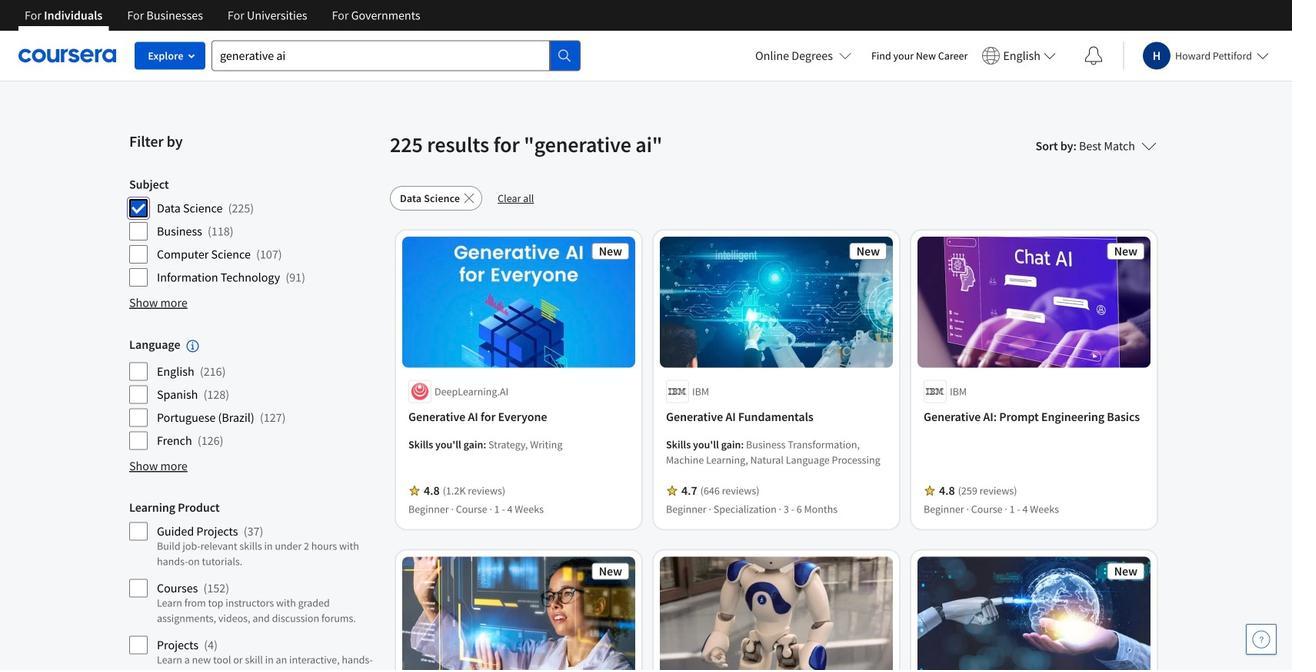 Task type: describe. For each thing, give the bounding box(es) containing it.
2 group from the top
[[129, 337, 381, 451]]

What do you want to learn? text field
[[212, 40, 550, 71]]

1 group from the top
[[129, 177, 381, 288]]

help center image
[[1253, 631, 1271, 649]]



Task type: locate. For each thing, give the bounding box(es) containing it.
None search field
[[212, 40, 581, 71]]

3 group from the top
[[129, 500, 381, 671]]

coursera image
[[18, 43, 116, 68]]

group
[[129, 177, 381, 288], [129, 337, 381, 451], [129, 500, 381, 671]]

1 vertical spatial group
[[129, 337, 381, 451]]

2 vertical spatial group
[[129, 500, 381, 671]]

0 vertical spatial group
[[129, 177, 381, 288]]

information about this filter group image
[[187, 340, 199, 353]]

banner navigation
[[12, 0, 433, 31]]



Task type: vqa. For each thing, say whether or not it's contained in the screenshot.
middle group
yes



